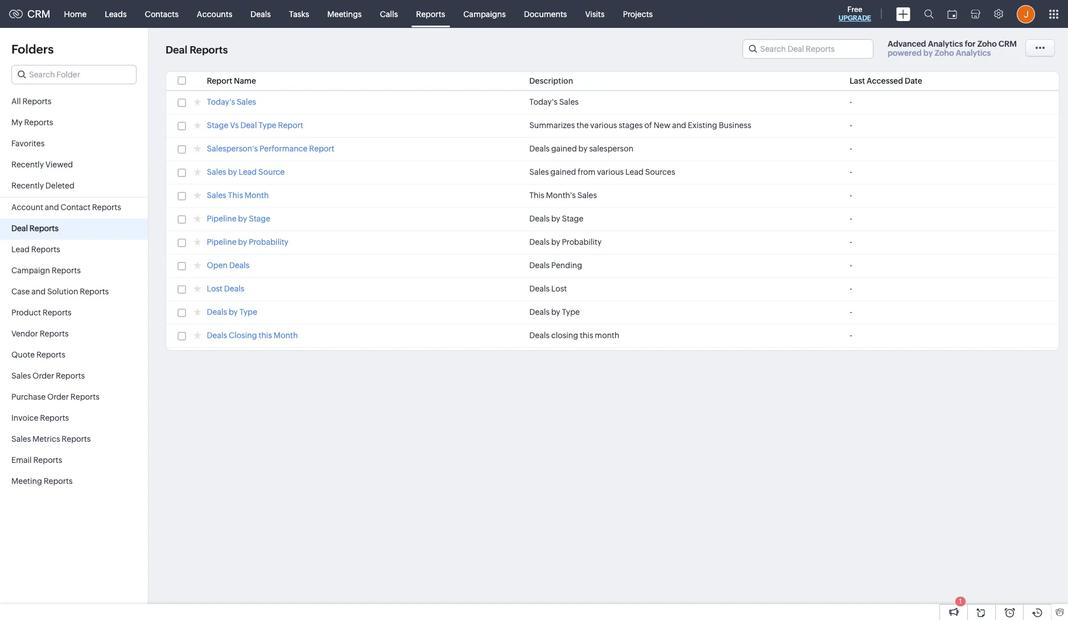 Task type: vqa. For each thing, say whether or not it's contained in the screenshot.
logo
no



Task type: describe. For each thing, give the bounding box(es) containing it.
deals down deals lost
[[530, 308, 550, 317]]

sales this month
[[207, 191, 269, 200]]

reports right all
[[22, 97, 51, 106]]

all reports link
[[0, 92, 148, 113]]

order for purchase
[[47, 392, 69, 401]]

gained for sales
[[551, 167, 577, 177]]

today's inside 'link'
[[207, 97, 235, 106]]

0 vertical spatial various
[[591, 121, 618, 130]]

1 this from the left
[[228, 191, 243, 200]]

reports inside "link"
[[31, 245, 60, 254]]

month's
[[546, 191, 576, 200]]

0 vertical spatial deal
[[166, 44, 188, 56]]

Search Folder text field
[[12, 65, 136, 84]]

last
[[850, 76, 866, 85]]

- for stage
[[850, 214, 853, 223]]

summarizes
[[530, 121, 575, 130]]

1
[[960, 598, 963, 605]]

leads
[[105, 9, 127, 19]]

email
[[11, 456, 32, 465]]

my
[[11, 118, 23, 127]]

case and solution reports link
[[0, 282, 148, 303]]

contacts link
[[136, 0, 188, 28]]

0 horizontal spatial zoho
[[935, 48, 955, 58]]

deals closing this month link
[[207, 331, 298, 342]]

1 horizontal spatial type
[[259, 121, 277, 130]]

0 vertical spatial report
[[207, 76, 233, 85]]

- for from
[[850, 167, 853, 177]]

salesperson's performance report link
[[207, 144, 335, 155]]

deals down open deals link
[[224, 284, 245, 293]]

pipeline for pipeline by stage
[[207, 214, 237, 223]]

existing
[[688, 121, 718, 130]]

sales down salesperson's
[[207, 167, 227, 177]]

accounts
[[197, 9, 233, 19]]

by down deals lost
[[552, 308, 561, 317]]

vs
[[230, 121, 239, 130]]

stages
[[619, 121, 643, 130]]

open
[[207, 261, 228, 270]]

analytics left "for"
[[929, 39, 964, 48]]

campaign
[[11, 266, 50, 275]]

reports up the 'solution'
[[52, 266, 81, 275]]

pending
[[552, 261, 583, 270]]

sales up email
[[11, 435, 31, 444]]

reports down case and solution reports
[[43, 308, 72, 317]]

2 horizontal spatial type
[[562, 308, 580, 317]]

deals up deals lost
[[530, 261, 550, 270]]

product reports
[[11, 308, 72, 317]]

1 deals by type from the left
[[207, 308, 257, 317]]

calendar image
[[948, 9, 958, 19]]

account and contact reports
[[11, 203, 121, 212]]

1 vertical spatial deal
[[241, 121, 257, 130]]

lost deals
[[207, 284, 245, 293]]

create menu element
[[890, 0, 918, 28]]

summarizes the various stages of new and existing business
[[530, 121, 752, 130]]

campaigns link
[[455, 0, 515, 28]]

calls
[[380, 9, 398, 19]]

recently deleted link
[[0, 176, 148, 197]]

deals down deals pending
[[530, 284, 550, 293]]

by inside advanced analytics for zoho crm powered by zoho analytics
[[924, 48, 934, 58]]

documents
[[524, 9, 567, 19]]

deal reports link
[[0, 219, 148, 240]]

probability for pipeline by probability
[[249, 237, 289, 247]]

by down the
[[579, 144, 588, 153]]

- for probability
[[850, 237, 853, 247]]

favorites link
[[0, 134, 148, 155]]

free upgrade
[[839, 5, 872, 22]]

0 horizontal spatial month
[[245, 191, 269, 200]]

by down month's
[[552, 214, 561, 223]]

sales gained from various lead sources
[[530, 167, 676, 177]]

recently viewed
[[11, 160, 73, 169]]

deals by type link
[[207, 308, 257, 318]]

deals closing this month
[[530, 331, 620, 340]]

- for various
[[850, 121, 853, 130]]

the
[[577, 121, 589, 130]]

recently viewed link
[[0, 155, 148, 176]]

deals link
[[242, 0, 280, 28]]

source
[[259, 167, 285, 177]]

2 horizontal spatial report
[[309, 144, 335, 153]]

reports down metrics
[[33, 456, 62, 465]]

invoice
[[11, 413, 38, 423]]

last accessed date
[[850, 76, 923, 85]]

sales metrics reports
[[11, 435, 91, 444]]

deals pending
[[530, 261, 583, 270]]

reports down purchase order reports
[[40, 413, 69, 423]]

sales by lead source
[[207, 167, 285, 177]]

all
[[11, 97, 21, 106]]

closing
[[229, 331, 257, 340]]

salesperson's performance report
[[207, 144, 335, 153]]

lost deals link
[[207, 284, 245, 295]]

metrics
[[33, 435, 60, 444]]

home link
[[55, 0, 96, 28]]

recently for recently deleted
[[11, 181, 44, 190]]

2 this from the left
[[530, 191, 545, 200]]

2 deals by type from the left
[[530, 308, 580, 317]]

by up deals pending
[[552, 237, 561, 247]]

visits
[[586, 9, 605, 19]]

recently for recently viewed
[[11, 160, 44, 169]]

stage for deals by stage
[[562, 214, 584, 223]]

reports up sales order reports
[[36, 350, 65, 359]]

campaigns
[[464, 9, 506, 19]]

reports right contact
[[92, 203, 121, 212]]

contact
[[61, 203, 91, 212]]

sales inside 'link'
[[237, 97, 256, 106]]

contacts
[[145, 9, 179, 19]]

8 - from the top
[[850, 261, 853, 270]]

deals up deals pending
[[530, 237, 550, 247]]

deals gained by salesperson
[[530, 144, 634, 153]]

vendor
[[11, 329, 38, 338]]

sales down 'from'
[[578, 191, 597, 200]]

tasks
[[289, 9, 309, 19]]

0 horizontal spatial stage
[[207, 121, 229, 130]]

today's sales link
[[207, 97, 256, 108]]

account
[[11, 203, 43, 212]]

projects link
[[614, 0, 662, 28]]

by inside "pipeline by probability" link
[[238, 237, 247, 247]]

powered
[[888, 48, 922, 58]]

search image
[[925, 9, 935, 19]]

by inside deals by type link
[[229, 308, 238, 317]]

profile image
[[1018, 5, 1036, 23]]

pipeline by stage
[[207, 214, 271, 223]]

salesperson
[[590, 144, 634, 153]]

meeting reports
[[11, 477, 73, 486]]

profile element
[[1011, 0, 1043, 28]]

crm link
[[9, 8, 50, 20]]

0 vertical spatial and
[[673, 121, 687, 130]]

case and solution reports
[[11, 287, 109, 296]]

lead reports link
[[0, 240, 148, 261]]

pipeline by probability
[[207, 237, 289, 247]]

vendor reports
[[11, 329, 69, 338]]

documents link
[[515, 0, 577, 28]]

1 vertical spatial various
[[597, 167, 624, 177]]

order for sales
[[33, 371, 54, 380]]

meetings link
[[319, 0, 371, 28]]

quote reports
[[11, 350, 65, 359]]

projects
[[623, 9, 653, 19]]

meeting
[[11, 477, 42, 486]]

1 horizontal spatial zoho
[[978, 39, 998, 48]]

sales order reports link
[[0, 366, 148, 387]]

1 - from the top
[[850, 97, 853, 106]]



Task type: locate. For each thing, give the bounding box(es) containing it.
sales up pipeline by stage
[[207, 191, 227, 200]]

salesperson's
[[207, 144, 258, 153]]

pipeline up open
[[207, 237, 237, 247]]

0 vertical spatial order
[[33, 371, 54, 380]]

reports down sales order reports link in the left of the page
[[71, 392, 100, 401]]

of
[[645, 121, 653, 130]]

lead left source
[[239, 167, 257, 177]]

crm down profile element
[[999, 39, 1018, 48]]

gained down summarizes
[[552, 144, 577, 153]]

1 this from the left
[[259, 331, 272, 340]]

this up pipeline by stage
[[228, 191, 243, 200]]

2 vertical spatial report
[[309, 144, 335, 153]]

- for by
[[850, 144, 853, 153]]

stage up pipeline by probability
[[249, 214, 271, 223]]

0 horizontal spatial today's
[[207, 97, 235, 106]]

reports right calls
[[416, 9, 446, 19]]

recently inside "link"
[[11, 160, 44, 169]]

reports down campaign reports link
[[80, 287, 109, 296]]

pipeline by probability link
[[207, 237, 289, 248]]

today's sales down description
[[530, 97, 579, 106]]

reports right my
[[24, 118, 53, 127]]

by inside sales by lead source link
[[228, 167, 237, 177]]

lead up the 'campaign'
[[11, 245, 30, 254]]

0 vertical spatial pipeline
[[207, 214, 237, 223]]

1 horizontal spatial today's sales
[[530, 97, 579, 106]]

0 horizontal spatial deals by type
[[207, 308, 257, 317]]

reports down accounts link
[[190, 44, 228, 56]]

lost down deals pending
[[552, 284, 567, 293]]

zoho left "for"
[[935, 48, 955, 58]]

month
[[595, 331, 620, 340]]

1 horizontal spatial lost
[[552, 284, 567, 293]]

deals left tasks link
[[251, 9, 271, 19]]

open deals
[[207, 261, 250, 270]]

this left the month at the right
[[580, 331, 594, 340]]

deals by type down lost deals link
[[207, 308, 257, 317]]

advanced
[[888, 39, 927, 48]]

2 today's from the left
[[530, 97, 558, 106]]

pipeline by stage link
[[207, 214, 271, 225]]

lead
[[239, 167, 257, 177], [626, 167, 644, 177], [11, 245, 30, 254]]

report name
[[207, 76, 256, 85]]

purchase
[[11, 392, 46, 401]]

order down sales order reports
[[47, 392, 69, 401]]

new
[[654, 121, 671, 130]]

solution
[[47, 287, 78, 296]]

search element
[[918, 0, 941, 28]]

lost down open
[[207, 284, 223, 293]]

deal reports up lead reports
[[11, 224, 59, 233]]

1 vertical spatial month
[[274, 331, 298, 340]]

campaign reports link
[[0, 261, 148, 282]]

1 horizontal spatial lead
[[239, 167, 257, 177]]

report right performance
[[309, 144, 335, 153]]

case
[[11, 287, 30, 296]]

1 horizontal spatial stage
[[249, 214, 271, 223]]

Search Deal Reports text field
[[744, 40, 874, 58]]

gained for deals
[[552, 144, 577, 153]]

by down lost deals link
[[229, 308, 238, 317]]

probability up pending
[[562, 237, 602, 247]]

stage
[[207, 121, 229, 130], [249, 214, 271, 223], [562, 214, 584, 223]]

and down deleted
[[45, 203, 59, 212]]

deals left 'closing'
[[530, 331, 550, 340]]

vendor reports link
[[0, 324, 148, 345]]

deals lost
[[530, 284, 567, 293]]

0 vertical spatial month
[[245, 191, 269, 200]]

order down quote reports
[[33, 371, 54, 380]]

quote reports link
[[0, 345, 148, 366]]

1 recently from the top
[[11, 160, 44, 169]]

- for this
[[850, 331, 853, 340]]

free
[[848, 5, 863, 14]]

advanced analytics for zoho crm powered by zoho analytics
[[888, 39, 1018, 58]]

this left month's
[[530, 191, 545, 200]]

sales up the
[[560, 97, 579, 106]]

1 horizontal spatial crm
[[999, 39, 1018, 48]]

sales by lead source link
[[207, 167, 285, 178]]

report
[[207, 76, 233, 85], [278, 121, 303, 130], [309, 144, 335, 153]]

5 - from the top
[[850, 191, 853, 200]]

gained left 'from'
[[551, 167, 577, 177]]

2 this from the left
[[580, 331, 594, 340]]

reports link
[[407, 0, 455, 28]]

stage left vs
[[207, 121, 229, 130]]

by right powered
[[924, 48, 934, 58]]

1 vertical spatial crm
[[999, 39, 1018, 48]]

0 horizontal spatial report
[[207, 76, 233, 85]]

recently down favorites
[[11, 160, 44, 169]]

analytics
[[929, 39, 964, 48], [957, 48, 992, 58]]

1 vertical spatial report
[[278, 121, 303, 130]]

0 vertical spatial gained
[[552, 144, 577, 153]]

report up today's sales 'link'
[[207, 76, 233, 85]]

deals by probability
[[530, 237, 602, 247]]

10 - from the top
[[850, 308, 853, 317]]

probability
[[249, 237, 289, 247], [562, 237, 602, 247]]

0 vertical spatial crm
[[27, 8, 50, 20]]

deals left closing
[[207, 331, 227, 340]]

email reports link
[[0, 450, 148, 472]]

gained
[[552, 144, 577, 153], [551, 167, 577, 177]]

probability for deals by probability
[[562, 237, 602, 247]]

reports up the 'campaign reports'
[[31, 245, 60, 254]]

sales down 'quote'
[[11, 371, 31, 380]]

pipeline for pipeline by probability
[[207, 237, 237, 247]]

crm inside advanced analytics for zoho crm powered by zoho analytics
[[999, 39, 1018, 48]]

stage vs deal type report link
[[207, 121, 303, 132]]

reports up lead reports
[[29, 224, 59, 233]]

sales up month's
[[530, 167, 549, 177]]

1 vertical spatial recently
[[11, 181, 44, 190]]

sales order reports
[[11, 371, 85, 380]]

2 vertical spatial deal
[[11, 224, 28, 233]]

4 - from the top
[[850, 167, 853, 177]]

various
[[591, 121, 618, 130], [597, 167, 624, 177]]

1 vertical spatial gained
[[551, 167, 577, 177]]

from
[[578, 167, 596, 177]]

2 horizontal spatial stage
[[562, 214, 584, 223]]

reports down invoice reports link
[[62, 435, 91, 444]]

1 horizontal spatial deal reports
[[166, 44, 228, 56]]

accessed
[[867, 76, 904, 85]]

lead inside "link"
[[11, 245, 30, 254]]

create menu image
[[897, 7, 911, 21]]

1 vertical spatial order
[[47, 392, 69, 401]]

zoho right "for"
[[978, 39, 998, 48]]

1 probability from the left
[[249, 237, 289, 247]]

1 horizontal spatial this
[[530, 191, 545, 200]]

and for case and solution reports
[[31, 287, 46, 296]]

0 horizontal spatial this
[[228, 191, 243, 200]]

by down pipeline by stage link
[[238, 237, 247, 247]]

tasks link
[[280, 0, 319, 28]]

today's sales
[[207, 97, 256, 106], [530, 97, 579, 106]]

0 vertical spatial deal reports
[[166, 44, 228, 56]]

report up performance
[[278, 121, 303, 130]]

home
[[64, 9, 87, 19]]

6 - from the top
[[850, 214, 853, 223]]

and for account and contact reports
[[45, 203, 59, 212]]

campaign reports
[[11, 266, 81, 275]]

leads link
[[96, 0, 136, 28]]

product
[[11, 308, 41, 317]]

deals
[[251, 9, 271, 19], [530, 144, 550, 153], [530, 214, 550, 223], [530, 237, 550, 247], [229, 261, 250, 270], [530, 261, 550, 270], [224, 284, 245, 293], [530, 284, 550, 293], [207, 308, 227, 317], [530, 308, 550, 317], [207, 331, 227, 340], [530, 331, 550, 340]]

month
[[245, 191, 269, 200], [274, 331, 298, 340]]

0 horizontal spatial lost
[[207, 284, 223, 293]]

9 - from the top
[[850, 284, 853, 293]]

11 - from the top
[[850, 331, 853, 340]]

order
[[33, 371, 54, 380], [47, 392, 69, 401]]

deal down account
[[11, 224, 28, 233]]

stage for pipeline by stage
[[249, 214, 271, 223]]

sources
[[646, 167, 676, 177]]

deleted
[[45, 181, 74, 190]]

1 horizontal spatial today's
[[530, 97, 558, 106]]

this right closing
[[259, 331, 272, 340]]

crm up folders on the left
[[27, 8, 50, 20]]

pipeline
[[207, 214, 237, 223], [207, 237, 237, 247]]

today's
[[207, 97, 235, 106], [530, 97, 558, 106]]

lead left sources
[[626, 167, 644, 177]]

this for month
[[580, 331, 594, 340]]

1 vertical spatial pipeline
[[207, 237, 237, 247]]

deals by stage
[[530, 214, 584, 223]]

month down sales by lead source link
[[245, 191, 269, 200]]

0 vertical spatial recently
[[11, 160, 44, 169]]

reports down email reports link on the bottom left of page
[[44, 477, 73, 486]]

deal reports down accounts link
[[166, 44, 228, 56]]

today's down description
[[530, 97, 558, 106]]

0 horizontal spatial lead
[[11, 245, 30, 254]]

- for sales
[[850, 191, 853, 200]]

by down salesperson's
[[228, 167, 237, 177]]

calls link
[[371, 0, 407, 28]]

and right new
[[673, 121, 687, 130]]

2 - from the top
[[850, 121, 853, 130]]

0 horizontal spatial type
[[240, 308, 257, 317]]

0 horizontal spatial deal
[[11, 224, 28, 233]]

deals down summarizes
[[530, 144, 550, 153]]

1 vertical spatial and
[[45, 203, 59, 212]]

1 pipeline from the top
[[207, 214, 237, 223]]

by
[[924, 48, 934, 58], [579, 144, 588, 153], [228, 167, 237, 177], [238, 214, 247, 223], [552, 214, 561, 223], [238, 237, 247, 247], [552, 237, 561, 247], [229, 308, 238, 317], [552, 308, 561, 317]]

0 horizontal spatial deal reports
[[11, 224, 59, 233]]

1 horizontal spatial probability
[[562, 237, 602, 247]]

and
[[673, 121, 687, 130], [45, 203, 59, 212], [31, 287, 46, 296]]

lead reports
[[11, 245, 60, 254]]

sales down name
[[237, 97, 256, 106]]

2 probability from the left
[[562, 237, 602, 247]]

1 lost from the left
[[207, 284, 223, 293]]

stage vs deal type report
[[207, 121, 303, 130]]

performance
[[260, 144, 308, 153]]

1 horizontal spatial deals by type
[[530, 308, 580, 317]]

deals right open
[[229, 261, 250, 270]]

2 horizontal spatial lead
[[626, 167, 644, 177]]

deals by type down deals lost
[[530, 308, 580, 317]]

favorites
[[11, 139, 45, 148]]

0 horizontal spatial probability
[[249, 237, 289, 247]]

by down sales this month link
[[238, 214, 247, 223]]

7 - from the top
[[850, 237, 853, 247]]

2 horizontal spatial deal
[[241, 121, 257, 130]]

- for type
[[850, 308, 853, 317]]

viewed
[[45, 160, 73, 169]]

sales this month link
[[207, 191, 269, 202]]

and right case
[[31, 287, 46, 296]]

deal reports inside deal reports link
[[11, 224, 59, 233]]

2 pipeline from the top
[[207, 237, 237, 247]]

2 recently from the top
[[11, 181, 44, 190]]

deal down contacts 'link'
[[166, 44, 188, 56]]

this
[[228, 191, 243, 200], [530, 191, 545, 200]]

business
[[719, 121, 752, 130]]

pipeline down sales this month link
[[207, 214, 237, 223]]

probability down pipeline by stage link
[[249, 237, 289, 247]]

1 horizontal spatial this
[[580, 331, 594, 340]]

by inside pipeline by stage link
[[238, 214, 247, 223]]

1 horizontal spatial month
[[274, 331, 298, 340]]

this for month
[[259, 331, 272, 340]]

2 today's sales from the left
[[530, 97, 579, 106]]

various right the
[[591, 121, 618, 130]]

deals down lost deals link
[[207, 308, 227, 317]]

today's sales down report name
[[207, 97, 256, 106]]

for
[[966, 39, 976, 48]]

today's down report name
[[207, 97, 235, 106]]

deals closing this month
[[207, 331, 298, 340]]

meetings
[[328, 9, 362, 19]]

recently up account
[[11, 181, 44, 190]]

2 vertical spatial and
[[31, 287, 46, 296]]

1 today's sales from the left
[[207, 97, 256, 106]]

all reports
[[11, 97, 51, 106]]

deal right vs
[[241, 121, 257, 130]]

2 lost from the left
[[552, 284, 567, 293]]

0 horizontal spatial this
[[259, 331, 272, 340]]

1 horizontal spatial deal
[[166, 44, 188, 56]]

name
[[234, 76, 256, 85]]

1 horizontal spatial report
[[278, 121, 303, 130]]

0 horizontal spatial today's sales
[[207, 97, 256, 106]]

-
[[850, 97, 853, 106], [850, 121, 853, 130], [850, 144, 853, 153], [850, 167, 853, 177], [850, 191, 853, 200], [850, 214, 853, 223], [850, 237, 853, 247], [850, 261, 853, 270], [850, 284, 853, 293], [850, 308, 853, 317], [850, 331, 853, 340]]

deals down month's
[[530, 214, 550, 223]]

reports down quote reports link
[[56, 371, 85, 380]]

month right closing
[[274, 331, 298, 340]]

deal reports
[[166, 44, 228, 56], [11, 224, 59, 233]]

3 - from the top
[[850, 144, 853, 153]]

open deals link
[[207, 261, 250, 272]]

analytics down calendar image
[[957, 48, 992, 58]]

invoice reports link
[[0, 408, 148, 429]]

various down salesperson
[[597, 167, 624, 177]]

reports down product reports
[[40, 329, 69, 338]]

stage up deals by probability
[[562, 214, 584, 223]]

1 today's from the left
[[207, 97, 235, 106]]

0 horizontal spatial crm
[[27, 8, 50, 20]]

1 vertical spatial deal reports
[[11, 224, 59, 233]]



